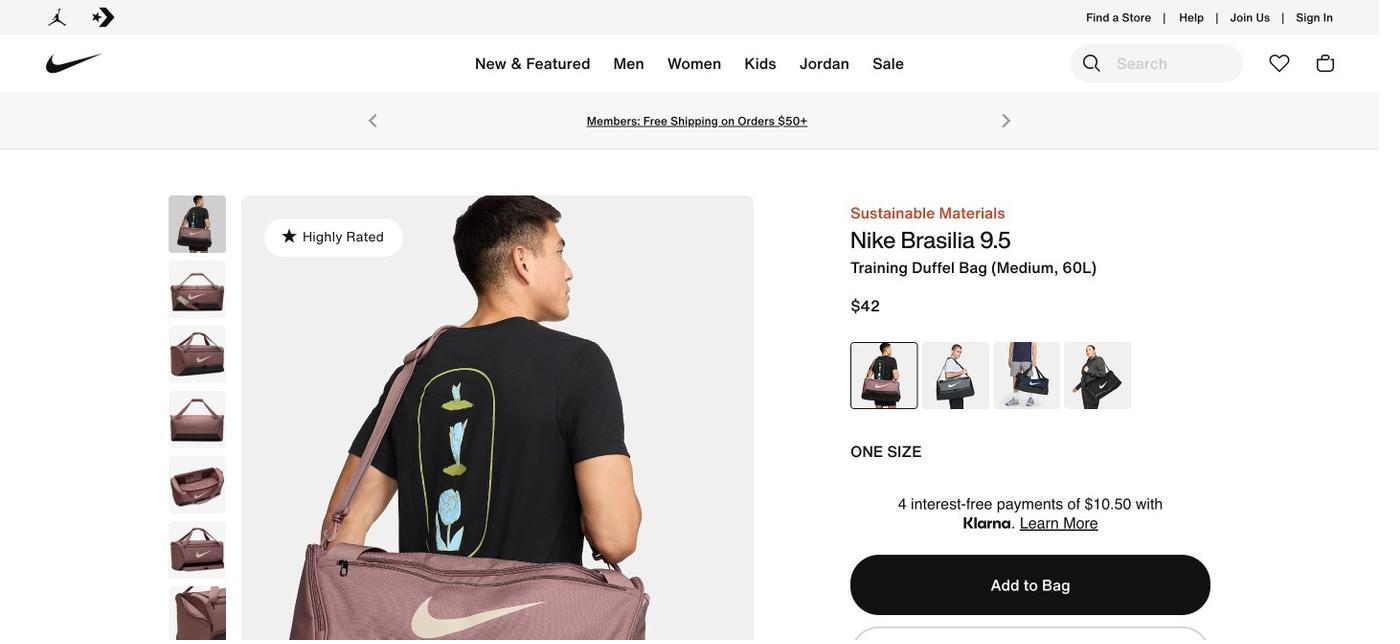 Task type: describe. For each thing, give the bounding box(es) containing it.
open search modal image
[[1081, 52, 1104, 75]]

favorites image
[[1269, 52, 1292, 75]]

black/black/white image
[[1065, 342, 1132, 409]]

iron grey/black/white image
[[922, 342, 990, 409]]

nike home page image
[[37, 26, 112, 101]]

smokey mauve/black/light orewood brown image
[[851, 342, 918, 409]]



Task type: locate. For each thing, give the bounding box(es) containing it.
menu bar
[[326, 38, 1054, 96]]

midnight navy/black/white image
[[993, 342, 1061, 409]]

Search Products text field
[[1071, 44, 1244, 82]]

nike brasilia 9.5 training duffel bag (medium, 60l) image
[[169, 195, 226, 253], [241, 195, 754, 640], [169, 261, 226, 318], [169, 326, 226, 383], [169, 391, 226, 448], [169, 456, 226, 514], [169, 521, 226, 579], [169, 586, 226, 640]]

jordan image
[[46, 6, 69, 29]]

converse image
[[92, 6, 115, 29]]



Task type: vqa. For each thing, say whether or not it's contained in the screenshot.
the bottommost Members
no



